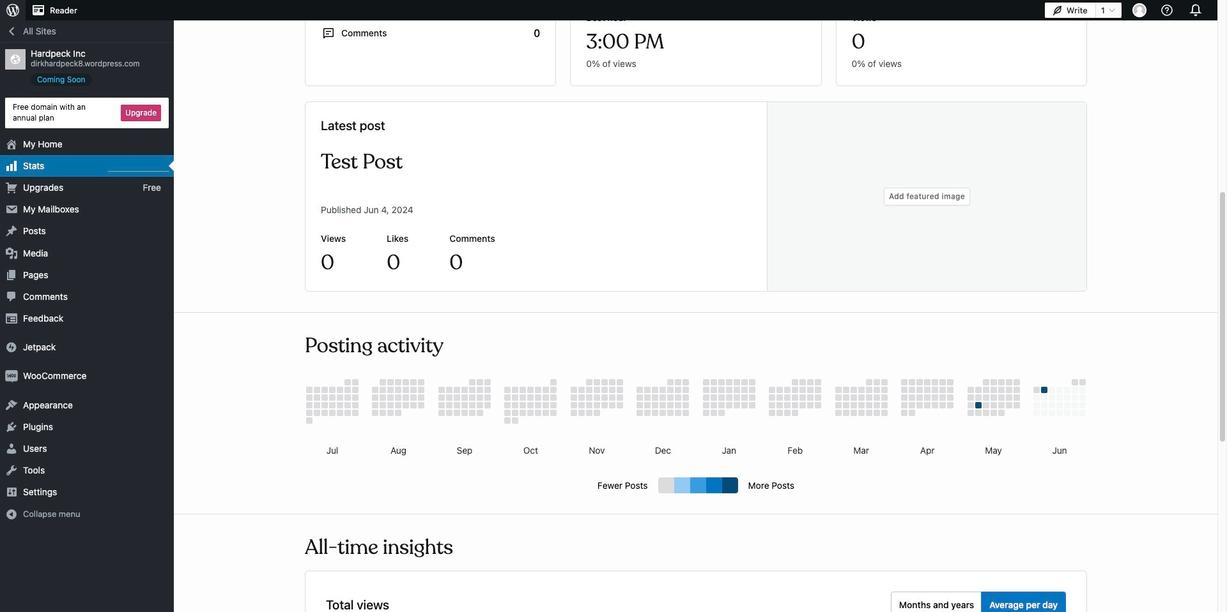 Task type: describe. For each thing, give the bounding box(es) containing it.
1 img image from the top
[[5, 342, 18, 354]]

2 img image from the top
[[5, 370, 18, 383]]

help image
[[1159, 3, 1175, 18]]

highest hourly views 0 image
[[108, 164, 169, 172]]

my profile image
[[1133, 3, 1147, 17]]



Task type: vqa. For each thing, say whether or not it's contained in the screenshot.
Manage Your Sites Image
yes



Task type: locate. For each thing, give the bounding box(es) containing it.
img image
[[5, 342, 18, 354], [5, 370, 18, 383]]

None radio
[[891, 592, 982, 613]]

None radio
[[981, 592, 1066, 613]]

0 vertical spatial img image
[[5, 342, 18, 354]]

manage your notifications image
[[1187, 1, 1205, 19]]

1 vertical spatial img image
[[5, 370, 18, 383]]

manage your sites image
[[5, 3, 20, 18]]

option group
[[891, 592, 1066, 613]]



